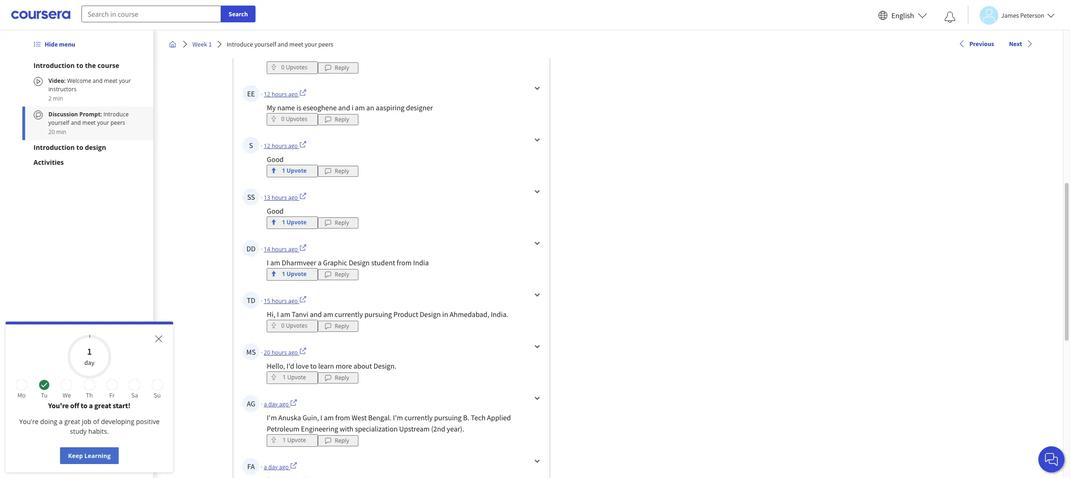 Task type: vqa. For each thing, say whether or not it's contained in the screenshot.
Spreadsheet on the right bottom of the page
no



Task type: locate. For each thing, give the bounding box(es) containing it.
2 introduction from the top
[[34, 143, 75, 152]]

1 for ag
[[283, 436, 286, 444]]

you're
[[48, 401, 69, 410], [19, 417, 39, 426]]

1 svgupvote image from the top
[[271, 64, 277, 70]]

3 upvotes from the top
[[286, 322, 308, 330]]

to right off
[[81, 401, 87, 410]]

12 hours ago link up name
[[264, 89, 307, 98]]

in
[[443, 310, 448, 319]]

week
[[193, 40, 207, 48]]

svgupvote image
[[271, 322, 277, 329], [271, 437, 277, 443]]

reply for ee
[[335, 115, 349, 123]]

0 down '15 hours ago'
[[281, 322, 285, 330]]

i
[[267, 258, 269, 267], [277, 310, 279, 319], [321, 413, 323, 422]]

svgupvote image for ee
[[271, 116, 277, 122]]

1 horizontal spatial great
[[94, 401, 111, 410]]

reply button for td
[[318, 321, 359, 332]]

hours for ee
[[272, 90, 287, 98]]

0 horizontal spatial i
[[267, 258, 269, 267]]

design left in at the bottom left of page
[[420, 310, 441, 319]]

1 vertical spatial from
[[335, 413, 350, 422]]

am inside i'm anuska guin, i am from west bengal. i'm currently pursuing b. tech applied petroleum engineering with specialization upstream (2nd year).
[[324, 413, 334, 422]]

and
[[278, 40, 288, 48], [93, 77, 103, 85], [338, 103, 350, 112], [71, 119, 81, 127], [310, 310, 322, 319]]

· left '13'
[[261, 194, 263, 202]]

· inside ms ·
[[261, 349, 263, 357]]

design
[[85, 143, 106, 152]]

i
[[352, 103, 354, 112]]

day right fa ·
[[269, 463, 278, 471]]

good for s
[[267, 155, 284, 164]]

7 reply button from the top
[[318, 372, 359, 384]]

1 horizontal spatial 20
[[264, 349, 270, 357]]

anuska
[[279, 413, 301, 422]]

12 hours ago link for my name is eseoghene and i am an aaspiring designer
[[264, 89, 307, 98]]

1 vertical spatial 12 hours ago
[[264, 142, 298, 150]]

1 upvote for ss
[[282, 218, 307, 226]]

0 vertical spatial pursuing
[[365, 310, 392, 319]]

upvotes down is
[[286, 115, 308, 123]]

3 0 from the top
[[281, 322, 285, 330]]

0 horizontal spatial meet
[[82, 119, 96, 127]]

name
[[277, 103, 295, 112]]

1 down 13 hours ago
[[282, 218, 285, 226]]

1 12 from the top
[[264, 90, 270, 98]]

ss link
[[243, 189, 260, 205]]

svgupvote image down introduce yourself and meet your peers link
[[271, 64, 277, 70]]

15 hours ago link
[[264, 296, 307, 305]]

india
[[413, 258, 429, 267]]

1 vertical spatial day
[[269, 401, 278, 408]]

1 horizontal spatial currently
[[405, 413, 433, 422]]

0 vertical spatial design
[[349, 258, 370, 267]]

2 good from the top
[[267, 206, 285, 216]]

td
[[247, 296, 255, 305]]

0 down introduce yourself and meet your peers link
[[281, 63, 285, 71]]

1 0 upvotes from the top
[[281, 63, 308, 71]]

1 horizontal spatial meet
[[104, 77, 118, 85]]

1 vertical spatial svgupvote image
[[271, 116, 277, 122]]

ago down is
[[288, 142, 298, 150]]

0 vertical spatial you're
[[48, 401, 69, 410]]

1 up 13 hours ago link
[[282, 167, 285, 175]]

1 svgupvotefilled image from the top
[[271, 167, 277, 174]]

0 vertical spatial 0 upvotes
[[281, 63, 308, 71]]

4 hours from the top
[[272, 245, 287, 253]]

introduce right the prompt:
[[103, 110, 129, 118]]

ms ·
[[246, 347, 264, 357]]

introduction down 20 min
[[34, 143, 75, 152]]

0 vertical spatial a day ago
[[264, 401, 289, 408]]

1 introduction from the top
[[34, 61, 75, 70]]

hours up hello,
[[272, 349, 287, 357]]

2 12 hours ago from the top
[[264, 142, 298, 150]]

i'm
[[267, 413, 277, 422], [393, 413, 403, 422]]

hide
[[45, 40, 58, 48]]

svgupvote image down hello,
[[271, 374, 277, 381]]

· for td
[[261, 297, 263, 305]]

0 horizontal spatial currently
[[335, 310, 363, 319]]

0 vertical spatial 20
[[48, 128, 55, 136]]

1 horizontal spatial design
[[420, 310, 441, 319]]

0 horizontal spatial peers
[[111, 119, 125, 127]]

1 vertical spatial 0
[[281, 115, 285, 123]]

discussion
[[48, 110, 78, 118]]

you're inside you're doing a great job of developing positive study habits.
[[19, 417, 39, 426]]

0 vertical spatial introduce
[[227, 40, 253, 48]]

settings menu for anuska guin's post image
[[535, 395, 540, 401]]

2 svgupvote image from the top
[[271, 437, 277, 443]]

1 svgupvote image from the top
[[271, 322, 277, 329]]

1 vertical spatial 0 upvotes
[[281, 115, 308, 123]]

ago up dharmveer
[[288, 245, 298, 253]]

ago right '13'
[[288, 194, 298, 202]]

0 horizontal spatial 20
[[48, 128, 55, 136]]

a day ago right fa
[[264, 463, 289, 471]]

hours right 14
[[272, 245, 287, 253]]

· inside td ·
[[261, 297, 263, 305]]

a day ago link right fa link
[[264, 462, 298, 471]]

upvote
[[287, 167, 307, 175], [287, 218, 307, 226], [287, 270, 307, 278], [287, 374, 306, 381], [287, 436, 306, 444]]

am down 14 hours ago
[[270, 258, 280, 267]]

min
[[53, 95, 63, 102], [56, 128, 66, 136]]

0 vertical spatial 0
[[281, 63, 285, 71]]

1 down petroleum
[[283, 436, 286, 444]]

i right hi,
[[277, 310, 279, 319]]

week 1 link
[[189, 36, 216, 53]]

1 upvote down 13 hours ago link
[[282, 218, 307, 226]]

meet inside welcome and meet your instructors
[[104, 77, 118, 85]]

you're doing a great job of developing positive study habits.
[[19, 417, 160, 436]]

1 vertical spatial currently
[[405, 413, 433, 422]]

yourself down the search button
[[255, 40, 276, 48]]

svgupvotefilled image down 13 hours ago
[[271, 219, 277, 225]]

upvotes for td
[[286, 322, 308, 330]]

day up 'th'
[[84, 359, 94, 367]]

ago inside 'link'
[[288, 349, 298, 357]]

ago for ag
[[279, 401, 289, 408]]

20 for 20 hours ago
[[264, 349, 270, 357]]

yourself down the discussion
[[48, 119, 69, 127]]

0 vertical spatial i
[[267, 258, 269, 267]]

upvotes
[[286, 63, 308, 71], [286, 115, 308, 123], [286, 322, 308, 330]]

5 reply from the top
[[335, 270, 349, 278]]

· inside dd ·
[[261, 245, 263, 253]]

1 upvote up 13 hours ago link
[[282, 167, 307, 175]]

2 svgupvotefilled image from the top
[[271, 219, 277, 225]]

a
[[318, 258, 322, 267], [264, 401, 267, 408], [89, 401, 93, 410], [59, 417, 63, 426], [264, 463, 267, 471]]

1 vertical spatial yourself
[[48, 119, 69, 127]]

20 right ms
[[264, 349, 270, 357]]

0 horizontal spatial yourself
[[48, 119, 69, 127]]

to
[[76, 61, 83, 70], [76, 143, 83, 152], [310, 361, 317, 371], [81, 401, 87, 410]]

day
[[84, 359, 94, 367], [269, 401, 278, 408], [269, 463, 278, 471]]

1 vertical spatial i
[[277, 310, 279, 319]]

1 vertical spatial peers
[[111, 119, 125, 127]]

1
[[209, 40, 212, 48], [282, 167, 285, 175], [282, 218, 285, 226], [282, 270, 285, 278], [87, 346, 92, 357], [283, 374, 286, 381], [283, 436, 286, 444]]

3 hours from the top
[[272, 194, 287, 202]]

12 hours ago link right s link
[[264, 141, 307, 150]]

1 vertical spatial your
[[119, 77, 131, 85]]

· right ee
[[261, 90, 263, 98]]

1 hours from the top
[[272, 90, 287, 98]]

1 vertical spatial svgupvotefilled image
[[271, 219, 277, 225]]

1 day
[[84, 346, 94, 367]]

0 vertical spatial from
[[397, 258, 412, 267]]

i down 14
[[267, 258, 269, 267]]

svgupvote image for i'm anuska guin, i am from west bengal. i'm currently pursuing b. tech applied petroleum engineering with specialization upstream (2nd year).
[[271, 437, 277, 443]]

svgupvotefilled image down 14 hours ago
[[271, 271, 277, 277]]

1 i'm from the left
[[267, 413, 277, 422]]

introduction to the course
[[34, 61, 119, 70]]

great down the fr
[[94, 401, 111, 410]]

1 horizontal spatial i'm
[[393, 413, 403, 422]]

fr
[[109, 391, 115, 400]]

ago for fa
[[279, 463, 289, 471]]

day right ag ·
[[269, 401, 278, 408]]

a right doing
[[59, 417, 63, 426]]

upvote down dharmveer
[[287, 270, 307, 278]]

ago for dd
[[288, 245, 298, 253]]

2 a day ago from the top
[[264, 463, 289, 471]]

0 horizontal spatial from
[[335, 413, 350, 422]]

6 hours from the top
[[272, 349, 287, 357]]

2 vertical spatial upvotes
[[286, 322, 308, 330]]

1 vertical spatial meet
[[104, 77, 118, 85]]

0 vertical spatial svgupvote image
[[271, 64, 277, 70]]

· inside ss ·
[[261, 194, 263, 202]]

15 hours ago
[[264, 297, 298, 305]]

1 vertical spatial 20
[[264, 349, 270, 357]]

0 vertical spatial upvotes
[[286, 63, 308, 71]]

7 reply from the top
[[335, 374, 349, 382]]

settings menu for swethasri's post image
[[535, 137, 540, 143]]

2 0 from the top
[[281, 115, 285, 123]]

1 horizontal spatial your
[[119, 77, 131, 85]]

to left the
[[76, 61, 83, 70]]

you're off to a great start!
[[48, 401, 131, 410]]

2 vertical spatial day
[[269, 463, 278, 471]]

1 upvote down the i'd
[[283, 374, 306, 381]]

2 svgupvote image from the top
[[271, 116, 277, 122]]

· inside fa ·
[[261, 463, 263, 471]]

student
[[371, 258, 395, 267]]

eseoghene
[[303, 103, 337, 112]]

and inside welcome and meet your instructors
[[93, 77, 103, 85]]

min right 2
[[53, 95, 63, 102]]

· inside ee ·
[[261, 90, 263, 98]]

svgupvote image down hi,
[[271, 322, 277, 329]]

1 vertical spatial introduction
[[34, 143, 75, 152]]

0 vertical spatial a day ago link
[[264, 399, 298, 408]]

1 upvote down dharmveer
[[282, 270, 307, 278]]

yourself
[[255, 40, 276, 48], [48, 119, 69, 127]]

· for fa
[[261, 463, 263, 471]]

ago up is
[[288, 90, 298, 98]]

8 reply button from the top
[[318, 435, 359, 446]]

0 upvotes down is
[[281, 115, 308, 123]]

0 horizontal spatial great
[[64, 417, 80, 426]]

20 down the discussion
[[48, 128, 55, 136]]

0 vertical spatial introduce yourself and meet your peers
[[227, 40, 334, 48]]

12 hours ago for my name is eseoghene and i am an aaspiring designer
[[264, 90, 298, 98]]

14 hours ago link
[[264, 244, 307, 253]]

an
[[367, 103, 374, 112]]

0 horizontal spatial your
[[97, 119, 109, 127]]

am right "i"
[[355, 103, 365, 112]]

5 hours from the top
[[272, 297, 287, 305]]

introduction
[[34, 61, 75, 70], [34, 143, 75, 152]]

2 12 hours ago link from the top
[[264, 141, 307, 150]]

0
[[281, 63, 285, 71], [281, 115, 285, 123], [281, 322, 285, 330]]

tu
[[41, 391, 48, 400]]

2 vertical spatial svgupvote image
[[271, 374, 277, 381]]

1 vertical spatial pursuing
[[434, 413, 462, 422]]

2
[[48, 95, 52, 102]]

1 horizontal spatial yourself
[[255, 40, 276, 48]]

12 right s link
[[264, 142, 270, 150]]

1 a day ago from the top
[[264, 401, 289, 408]]

0 upvotes down introduce yourself and meet your peers link
[[281, 63, 308, 71]]

20 min
[[48, 128, 66, 136]]

1 horizontal spatial from
[[397, 258, 412, 267]]

0 horizontal spatial you're
[[19, 417, 39, 426]]

6 reply button from the top
[[318, 321, 359, 332]]

hours for ss
[[272, 194, 287, 202]]

· inside ag ·
[[261, 401, 263, 408]]

1 a day ago link from the top
[[264, 399, 298, 408]]

2 12 from the top
[[264, 142, 270, 150]]

hours right '13'
[[272, 194, 287, 202]]

introduce inside introduce yourself and meet your peers link
[[227, 40, 253, 48]]

Search in course text field
[[82, 6, 221, 22]]

svgupvotefilled image up 13 hours ago
[[271, 167, 277, 174]]

1 for ms
[[283, 374, 286, 381]]

1 upvote for ms
[[283, 374, 306, 381]]

ago right fa ·
[[279, 463, 289, 471]]

· right ms link
[[261, 349, 263, 357]]

1 vertical spatial svgupvote image
[[271, 437, 277, 443]]

0 vertical spatial svgupvotefilled image
[[271, 167, 277, 174]]

0 vertical spatial svgupvote image
[[271, 322, 277, 329]]

1 up 'th'
[[87, 346, 92, 357]]

1 upvotes from the top
[[286, 63, 308, 71]]

3 svgupvotefilled image from the top
[[271, 271, 277, 277]]

english
[[892, 10, 915, 20]]

2 vertical spatial 0
[[281, 322, 285, 330]]

0 vertical spatial yourself
[[255, 40, 276, 48]]

1 horizontal spatial peers
[[318, 40, 334, 48]]

1 12 hours ago from the top
[[264, 90, 298, 98]]

· left 14
[[261, 245, 263, 253]]

1 0 from the top
[[281, 63, 285, 71]]

ms
[[246, 347, 256, 357]]

2 reply from the top
[[335, 115, 349, 123]]

2 upvotes from the top
[[286, 115, 308, 123]]

td ·
[[247, 296, 264, 305]]

1 vertical spatial you're
[[19, 417, 39, 426]]

tanvi
[[292, 310, 309, 319]]

1 horizontal spatial introduce yourself and meet your peers
[[227, 40, 334, 48]]

1 inside 1 day
[[87, 346, 92, 357]]

ag link
[[243, 395, 260, 412]]

1 vertical spatial a day ago
[[264, 463, 289, 471]]

a left graphic
[[318, 258, 322, 267]]

· for ss
[[261, 194, 263, 202]]

design left student
[[349, 258, 370, 267]]

0 vertical spatial day
[[84, 359, 94, 367]]

0 for td
[[281, 322, 285, 330]]

learning
[[84, 452, 111, 460]]

12 hours ago
[[264, 90, 298, 98], [264, 142, 298, 150]]

1 horizontal spatial you're
[[48, 401, 69, 410]]

0 vertical spatial 12
[[264, 90, 270, 98]]

from up with
[[335, 413, 350, 422]]

my
[[267, 103, 276, 112]]

hours inside 'link'
[[272, 349, 287, 357]]

· right fa
[[261, 463, 263, 471]]

2 a day ago link from the top
[[264, 462, 298, 471]]

2 horizontal spatial your
[[305, 40, 317, 48]]

0 vertical spatial great
[[94, 401, 111, 410]]

2 reply button from the top
[[318, 114, 359, 125]]

james peterson
[[1002, 11, 1045, 19]]

svgupvote image down petroleum
[[271, 437, 277, 443]]

reply for dd
[[335, 270, 349, 278]]

1 horizontal spatial introduce
[[227, 40, 253, 48]]

2 vertical spatial 0 upvotes
[[281, 322, 308, 330]]

1 vertical spatial 12 hours ago link
[[264, 141, 307, 150]]

product
[[394, 310, 419, 319]]

4 reply from the top
[[335, 219, 349, 227]]

i'm up petroleum
[[267, 413, 277, 422]]

·
[[261, 90, 263, 98], [260, 142, 264, 150], [261, 194, 263, 202], [261, 245, 263, 253], [261, 297, 263, 305], [261, 349, 263, 357], [261, 401, 263, 408], [261, 463, 263, 471]]

introduce down search
[[227, 40, 253, 48]]

1 vertical spatial a day ago link
[[264, 462, 298, 471]]

i inside i'm anuska guin, i am from west bengal. i'm currently pursuing b. tech applied petroleum engineering with specialization upstream (2nd year).
[[321, 413, 323, 422]]

0 vertical spatial 12 hours ago
[[264, 90, 298, 98]]

reply button
[[318, 62, 359, 73], [318, 114, 359, 125], [318, 166, 359, 177], [318, 217, 359, 228], [318, 269, 359, 280], [318, 321, 359, 332], [318, 372, 359, 384], [318, 435, 359, 446]]

1 vertical spatial introduce yourself and meet your peers
[[48, 110, 129, 127]]

3 reply button from the top
[[318, 166, 359, 177]]

reply button for ee
[[318, 114, 359, 125]]

upvotes down introduce yourself and meet your peers link
[[286, 63, 308, 71]]

am
[[355, 103, 365, 112], [270, 258, 280, 267], [281, 310, 290, 319], [323, 310, 333, 319], [324, 413, 334, 422]]

am up engineering
[[324, 413, 334, 422]]

introduce yourself and meet your peers
[[227, 40, 334, 48], [48, 110, 129, 127]]

good up 13 hours ago
[[267, 155, 284, 164]]

6 reply from the top
[[335, 322, 349, 330]]

· for dd
[[261, 245, 263, 253]]

upvote down petroleum
[[287, 436, 306, 444]]

from left 'india'
[[397, 258, 412, 267]]

0 vertical spatial 12 hours ago link
[[264, 89, 307, 98]]

· left 15
[[261, 297, 263, 305]]

study
[[70, 427, 87, 436]]

a day ago for fa
[[264, 463, 289, 471]]

1 12 hours ago link from the top
[[264, 89, 307, 98]]

12 hours ago right s link
[[264, 142, 298, 150]]

svgupvotefilled image for dd
[[271, 271, 277, 277]]

am right the tanvi
[[323, 310, 333, 319]]

svgupvotefilled image
[[271, 167, 277, 174], [271, 219, 277, 225], [271, 271, 277, 277]]

1 down dharmveer
[[282, 270, 285, 278]]

12 for my name is eseoghene and i am an aaspiring designer
[[264, 90, 270, 98]]

0 vertical spatial min
[[53, 95, 63, 102]]

0 vertical spatial introduction
[[34, 61, 75, 70]]

1 upvote for s
[[282, 167, 307, 175]]

2 vertical spatial your
[[97, 119, 109, 127]]

pursuing left product
[[365, 310, 392, 319]]

· right ag link
[[261, 401, 263, 408]]

great
[[94, 401, 111, 410], [64, 417, 80, 426]]

2 hours from the top
[[272, 142, 287, 150]]

about
[[354, 361, 372, 371]]

pursuing up year).
[[434, 413, 462, 422]]

upvote up 13 hours ago link
[[287, 167, 307, 175]]

ago up the i'd
[[288, 349, 298, 357]]

menu
[[59, 40, 75, 48]]

2 vertical spatial meet
[[82, 119, 96, 127]]

you're for you're doing a great job of developing positive study habits.
[[19, 417, 39, 426]]

3 0 upvotes from the top
[[281, 322, 308, 330]]

great up study
[[64, 417, 80, 426]]

3 svgupvote image from the top
[[271, 374, 277, 381]]

1 dialog
[[6, 322, 173, 473]]

you're left doing
[[19, 417, 39, 426]]

from
[[397, 258, 412, 267], [335, 413, 350, 422]]

1 vertical spatial upvotes
[[286, 115, 308, 123]]

upvotes for ee
[[286, 115, 308, 123]]

currently inside i'm anuska guin, i am from west bengal. i'm currently pursuing b. tech applied petroleum engineering with specialization upstream (2nd year).
[[405, 413, 433, 422]]

0 upvotes for td
[[281, 322, 308, 330]]

chat with us image
[[1045, 452, 1060, 467]]

settings menu for martina salerno's post image
[[535, 344, 540, 349]]

previous button
[[955, 36, 998, 52]]

svgupvote image
[[271, 64, 277, 70], [271, 116, 277, 122], [271, 374, 277, 381]]

ago for s
[[288, 142, 298, 150]]

love
[[296, 361, 309, 371]]

west
[[352, 413, 367, 422]]

upvote for ms
[[287, 374, 306, 381]]

i'm right the 'bengal.'
[[393, 413, 403, 422]]

you're down we
[[48, 401, 69, 410]]

1 vertical spatial introduce
[[103, 110, 129, 118]]

hide menu button
[[30, 36, 79, 53]]

upvote down "love"
[[287, 374, 306, 381]]

0 upvotes down the tanvi
[[281, 322, 308, 330]]

guin,
[[303, 413, 319, 422]]

min up introduction to design
[[56, 128, 66, 136]]

ago for ee
[[288, 90, 298, 98]]

8 reply from the top
[[335, 437, 349, 445]]

james
[[1002, 11, 1020, 19]]

hi,
[[267, 310, 276, 319]]

ago up anuska
[[279, 401, 289, 408]]

pursuing inside i'm anuska guin, i am from west bengal. i'm currently pursuing b. tech applied petroleum engineering with specialization upstream (2nd year).
[[434, 413, 462, 422]]

introduce
[[227, 40, 253, 48], [103, 110, 129, 118]]

1 for dd
[[282, 270, 285, 278]]

currently
[[335, 310, 363, 319], [405, 413, 433, 422]]

1 vertical spatial good
[[267, 206, 285, 216]]

0 horizontal spatial i'm
[[267, 413, 277, 422]]

1 horizontal spatial pursuing
[[434, 413, 462, 422]]

hours
[[272, 90, 287, 98], [272, 142, 287, 150], [272, 194, 287, 202], [272, 245, 287, 253], [272, 297, 287, 305], [272, 349, 287, 357]]

keep learning
[[68, 452, 111, 460]]

20 inside 20 hours ago 'link'
[[264, 349, 270, 357]]

0 upvotes
[[281, 63, 308, 71], [281, 115, 308, 123], [281, 322, 308, 330]]

i right guin,
[[321, 413, 323, 422]]

· for ee
[[261, 90, 263, 98]]

a day ago up anuska
[[264, 401, 289, 408]]

3 reply from the top
[[335, 167, 349, 175]]

4 reply button from the top
[[318, 217, 359, 228]]

settings menu for faraz ahmad's post image
[[535, 458, 540, 464]]

2 vertical spatial i
[[321, 413, 323, 422]]

hours for td
[[272, 297, 287, 305]]

2 horizontal spatial meet
[[289, 40, 304, 48]]

5 reply button from the top
[[318, 269, 359, 280]]

learn
[[318, 361, 334, 371]]

good down 13 hours ago
[[267, 206, 285, 216]]

from inside i'm anuska guin, i am from west bengal. i'm currently pursuing b. tech applied petroleum engineering with specialization upstream (2nd year).
[[335, 413, 350, 422]]

2 vertical spatial svgupvotefilled image
[[271, 271, 277, 277]]

1 good from the top
[[267, 155, 284, 164]]

12 hours ago for good
[[264, 142, 298, 150]]

2 horizontal spatial i
[[321, 413, 323, 422]]

am down 15 hours ago link
[[281, 310, 290, 319]]

0 down name
[[281, 115, 285, 123]]

1 vertical spatial great
[[64, 417, 80, 426]]

doing
[[40, 417, 57, 426]]

0 vertical spatial good
[[267, 155, 284, 164]]

introduction up video:
[[34, 61, 75, 70]]

2 0 upvotes from the top
[[281, 115, 308, 123]]

hours up name
[[272, 90, 287, 98]]

0 vertical spatial your
[[305, 40, 317, 48]]

1 vertical spatial 12
[[264, 142, 270, 150]]

developing
[[101, 417, 134, 426]]

upvote down 13 hours ago link
[[287, 218, 307, 226]]

0 horizontal spatial pursuing
[[365, 310, 392, 319]]

1 vertical spatial min
[[56, 128, 66, 136]]

· for ag
[[261, 401, 263, 408]]

0 vertical spatial currently
[[335, 310, 363, 319]]

a day ago link up anuska
[[264, 399, 298, 408]]



Task type: describe. For each thing, give the bounding box(es) containing it.
keep learning button
[[60, 448, 119, 464]]

day for fa
[[269, 463, 278, 471]]

activities
[[34, 158, 64, 167]]

13 hours ago
[[264, 194, 298, 202]]

introduction to design
[[34, 143, 106, 152]]

12 for good
[[264, 142, 270, 150]]

mo
[[17, 391, 26, 400]]

week 1
[[193, 40, 212, 48]]

video:
[[48, 77, 67, 85]]

0 vertical spatial peers
[[318, 40, 334, 48]]

to inside 1 dialog
[[81, 401, 87, 410]]

search button
[[221, 6, 256, 22]]

reply for ss
[[335, 219, 349, 227]]

th
[[86, 391, 93, 400]]

settings menu for eyube ese's post image
[[535, 85, 540, 91]]

reply button for ss
[[318, 217, 359, 228]]

more
[[336, 361, 352, 371]]

peers inside introduce yourself and meet your peers
[[111, 119, 125, 127]]

a inside you're doing a great job of developing positive study habits.
[[59, 417, 63, 426]]

1 upvote for ag
[[283, 436, 306, 444]]

a day ago link for fa
[[264, 462, 298, 471]]

introduction for introduction to the course
[[34, 61, 75, 70]]

12 hours ago link for good
[[264, 141, 307, 150]]

search
[[229, 10, 248, 18]]

1 vertical spatial design
[[420, 310, 441, 319]]

· for ms
[[261, 349, 263, 357]]

introduction to design button
[[34, 143, 142, 152]]

a day ago link for ag
[[264, 399, 298, 408]]

hours for s
[[272, 142, 287, 150]]

(2nd
[[431, 424, 446, 434]]

great inside you're doing a great job of developing positive study habits.
[[64, 417, 80, 426]]

s
[[249, 141, 253, 150]]

dd
[[247, 244, 256, 253]]

0 horizontal spatial introduce yourself and meet your peers
[[48, 110, 129, 127]]

introduction to the course button
[[34, 61, 142, 70]]

a right fa
[[264, 463, 267, 471]]

ee link
[[243, 85, 260, 102]]

upvote for s
[[287, 167, 307, 175]]

2 i'm from the left
[[393, 413, 403, 422]]

· right s
[[260, 142, 264, 150]]

to right "love"
[[310, 361, 317, 371]]

good for ss
[[267, 206, 285, 216]]

introduction for introduction to design
[[34, 143, 75, 152]]

next button
[[1006, 36, 1038, 52]]

reply for ag
[[335, 437, 349, 445]]

welcome and meet your instructors
[[48, 77, 131, 93]]

1 reply button from the top
[[318, 62, 359, 73]]

specialization
[[355, 424, 398, 434]]

coursera image
[[11, 8, 70, 22]]

activities button
[[34, 158, 142, 167]]

hide menu
[[45, 40, 75, 48]]

peterson
[[1021, 11, 1045, 19]]

aaspiring
[[376, 103, 405, 112]]

1 reply from the top
[[335, 64, 349, 71]]

2 min
[[48, 95, 63, 102]]

svgupvote image for ms
[[271, 374, 277, 381]]

hi, i am tanvi and am currently pursuing product design in ahmedabad, india.
[[267, 310, 510, 319]]

0 horizontal spatial introduce
[[103, 110, 129, 118]]

close image
[[153, 333, 164, 345]]

design.
[[374, 361, 397, 371]]

sa
[[131, 391, 138, 400]]

of
[[93, 417, 99, 426]]

bengal.
[[368, 413, 392, 422]]

settings menu for sojo karishma selvia 's post image
[[535, 189, 540, 194]]

reply for s
[[335, 167, 349, 175]]

13
[[264, 194, 270, 202]]

upvote for ss
[[287, 218, 307, 226]]

1 horizontal spatial i
[[277, 310, 279, 319]]

0 horizontal spatial design
[[349, 258, 370, 267]]

b.
[[463, 413, 470, 422]]

0 for ee
[[281, 115, 285, 123]]

20 for 20 min
[[48, 128, 55, 136]]

0 upvotes for ee
[[281, 115, 308, 123]]

english button
[[875, 0, 931, 30]]

hours for ms
[[272, 349, 287, 357]]

min for 2 min
[[53, 95, 63, 102]]

ag
[[247, 399, 255, 408]]

introduce yourself and meet your peers link
[[223, 36, 337, 53]]

20 hours ago link
[[264, 347, 307, 357]]

svgupvote image for hi, i am tanvi and am currently pursuing product design in ahmedabad, india.
[[271, 322, 277, 329]]

reply for td
[[335, 322, 349, 330]]

ss
[[247, 192, 255, 202]]

upstream
[[399, 424, 430, 434]]

we
[[63, 391, 71, 400]]

the
[[85, 61, 96, 70]]

settings menu for dharm dinodiya's post image
[[535, 240, 540, 246]]

1 for ss
[[282, 218, 285, 226]]

ss ·
[[247, 192, 264, 202]]

applied
[[487, 413, 511, 422]]

ee ·
[[247, 89, 264, 98]]

petroleum
[[267, 424, 300, 434]]

min for 20 min
[[56, 128, 66, 136]]

ago for ss
[[288, 194, 298, 202]]

s link
[[243, 137, 260, 154]]

positive
[[136, 417, 160, 426]]

13 hours ago link
[[264, 192, 307, 202]]

day for ag
[[269, 401, 278, 408]]

engineering
[[301, 424, 338, 434]]

dd ·
[[247, 244, 264, 253]]

james peterson button
[[968, 6, 1055, 24]]

ag ·
[[247, 399, 264, 408]]

ago for ms
[[288, 349, 298, 357]]

ago for td
[[288, 297, 298, 305]]

reply for ms
[[335, 374, 349, 382]]

prompt:
[[79, 110, 102, 118]]

upvote for dd
[[287, 270, 307, 278]]

1 right week
[[209, 40, 212, 48]]

my name is eseoghene and i am an aaspiring designer
[[267, 103, 433, 112]]

reply button for ag
[[318, 435, 359, 446]]

is
[[297, 103, 302, 112]]

ms link
[[243, 344, 260, 360]]

su
[[154, 391, 161, 400]]

i'd
[[287, 361, 294, 371]]

fa link
[[243, 458, 260, 475]]

habits.
[[88, 427, 109, 436]]

a down 'th'
[[89, 401, 93, 410]]

course
[[98, 61, 119, 70]]

20 hours ago
[[264, 349, 298, 357]]

home image
[[169, 41, 177, 48]]

0 vertical spatial meet
[[289, 40, 304, 48]]

graphic
[[323, 258, 347, 267]]

14 hours ago
[[264, 245, 298, 253]]

reply button for dd
[[318, 269, 359, 280]]

with
[[340, 424, 354, 434]]

14
[[264, 245, 270, 253]]

day inside 1 dialog
[[84, 359, 94, 367]]

svgupvotefilled image for ss
[[271, 219, 277, 225]]

next
[[1010, 40, 1023, 48]]

previous
[[970, 40, 995, 48]]

india.
[[491, 310, 509, 319]]

to left design
[[76, 143, 83, 152]]

settings menu for tanvi dua's post image
[[535, 292, 540, 298]]

1 upvote for dd
[[282, 270, 307, 278]]

1 for s
[[282, 167, 285, 175]]

show notifications image
[[945, 12, 956, 23]]

i am dharmveer a graphic design student from india
[[267, 258, 429, 267]]

a day ago for ag
[[264, 401, 289, 408]]

you're for you're off to a great start!
[[48, 401, 69, 410]]

year).
[[447, 424, 465, 434]]

reply button for s
[[318, 166, 359, 177]]

upvote for ag
[[287, 436, 306, 444]]

job
[[82, 417, 91, 426]]

fa
[[247, 462, 255, 471]]

hours for dd
[[272, 245, 287, 253]]

ahmedabad,
[[450, 310, 490, 319]]

reply button for ms
[[318, 372, 359, 384]]

fa ·
[[247, 462, 264, 471]]

a right ag link
[[264, 401, 267, 408]]

your inside welcome and meet your instructors
[[119, 77, 131, 85]]



